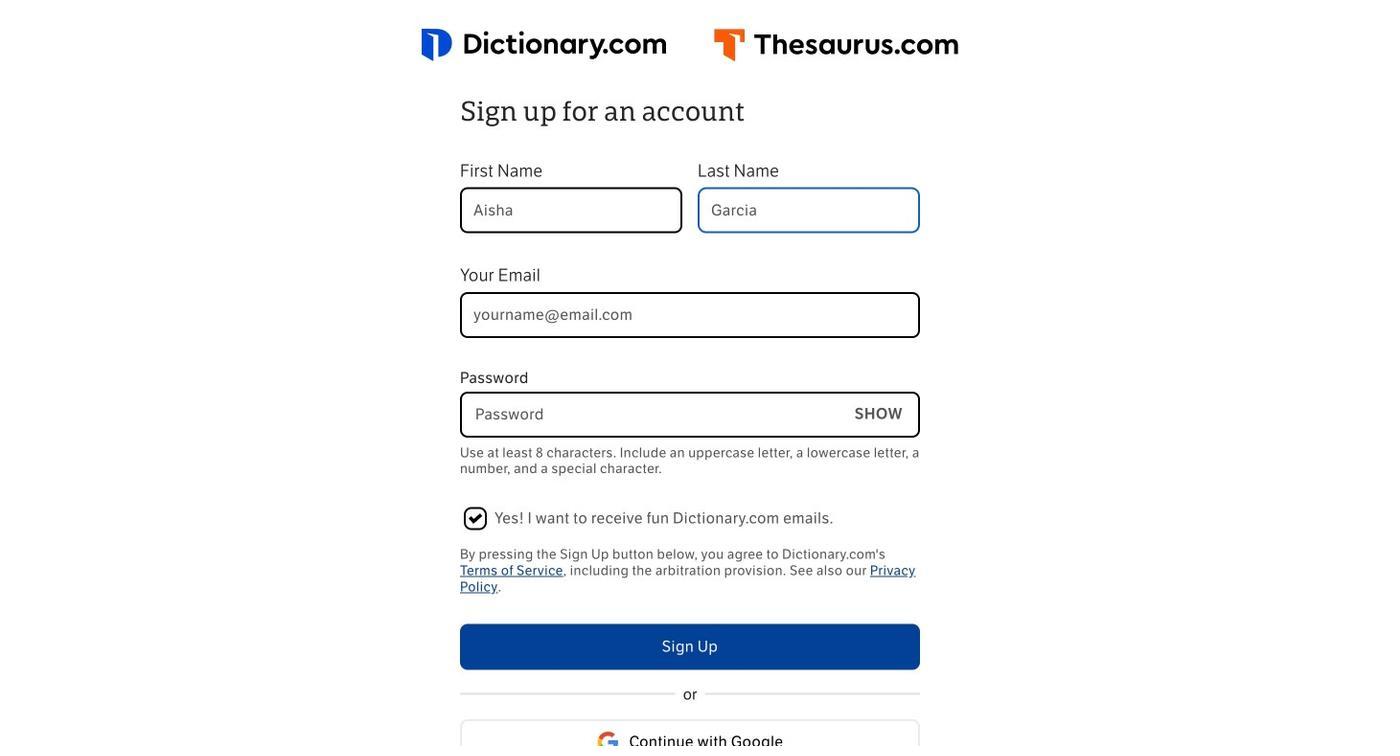 Task type: vqa. For each thing, say whether or not it's contained in the screenshot.
the bottom Games link
no



Task type: describe. For each thing, give the bounding box(es) containing it.
First Name text field
[[460, 187, 683, 233]]



Task type: locate. For each thing, give the bounding box(es) containing it.
Password password field
[[462, 394, 839, 436]]

yourname@email.com email field
[[460, 292, 920, 338]]

None checkbox
[[464, 507, 487, 530]]

Last Name text field
[[698, 187, 920, 233]]



